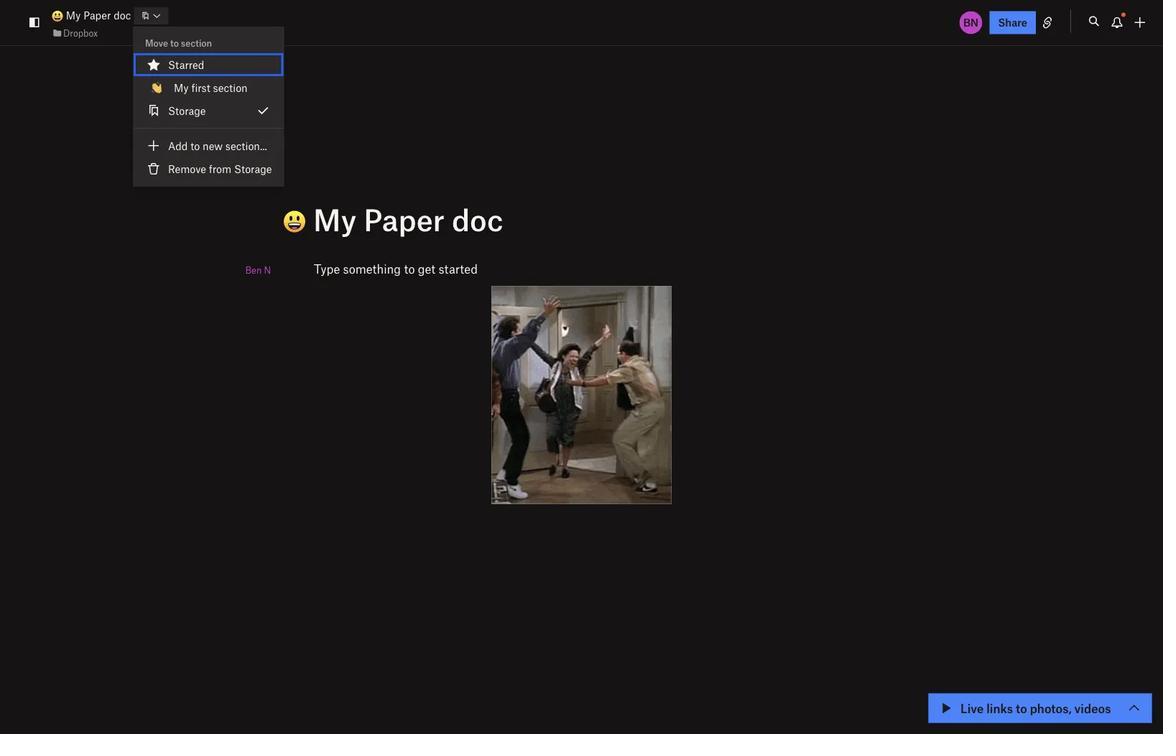 Task type: vqa. For each thing, say whether or not it's contained in the screenshot.
the right 'in'
no



Task type: locate. For each thing, give the bounding box(es) containing it.
section right 'first'
[[213, 81, 248, 94]]

1 vertical spatial doc
[[452, 201, 503, 237]]

1 horizontal spatial my
[[174, 81, 189, 94]]

1 horizontal spatial paper
[[364, 201, 445, 237]]

menu
[[134, 27, 283, 186]]

to right add
[[191, 139, 200, 152]]

share button
[[990, 11, 1036, 34]]

0 vertical spatial storage
[[168, 104, 206, 117]]

my left 'first'
[[174, 81, 189, 94]]

paper up "dropbox"
[[83, 9, 111, 22]]

my up "type"
[[313, 201, 357, 237]]

menu containing starred
[[134, 27, 283, 186]]

storage
[[168, 104, 206, 117], [234, 162, 272, 175]]

paper
[[83, 9, 111, 22], [364, 201, 445, 237]]

1 vertical spatial section
[[213, 81, 248, 94]]

move to section
[[145, 38, 212, 49]]

remove
[[168, 162, 206, 175]]

0 horizontal spatial my paper doc
[[63, 9, 131, 22]]

to right the 'links'
[[1016, 701, 1027, 716]]

my paper doc up type something to get started
[[306, 201, 503, 237]]

updated 3 seconds ago
[[972, 705, 1084, 717]]

storage down section... on the top left of the page
[[234, 162, 272, 175]]

my first section menu item
[[134, 76, 283, 99]]

to right move on the top of the page
[[170, 38, 179, 49]]

move
[[145, 38, 168, 49]]

grinning face with big eyes image
[[52, 10, 63, 22]]

starred
[[168, 58, 204, 71]]

photos,
[[1030, 701, 1072, 716]]

starred menu item
[[134, 53, 283, 76]]

section
[[181, 38, 212, 49], [213, 81, 248, 94]]

1 horizontal spatial my paper doc
[[306, 201, 503, 237]]

paper up type something to get started
[[364, 201, 445, 237]]

1 vertical spatial my paper doc
[[306, 201, 503, 237]]

section for my first section
[[213, 81, 248, 94]]

section up starred
[[181, 38, 212, 49]]

bn button
[[958, 10, 984, 36]]

1 horizontal spatial section
[[213, 81, 248, 94]]

0 horizontal spatial paper
[[83, 9, 111, 22]]

something
[[343, 262, 401, 276]]

heading
[[252, 201, 849, 240]]

0 vertical spatial my
[[66, 9, 81, 22]]

type
[[314, 262, 340, 276]]

my first section
[[174, 81, 248, 94]]

0 horizontal spatial section
[[181, 38, 212, 49]]

my paper doc up "dropbox"
[[63, 9, 131, 22]]

0 horizontal spatial doc
[[114, 9, 131, 22]]

2 vertical spatial my
[[313, 201, 357, 237]]

add to new section...
[[168, 139, 267, 152]]

waving hand image
[[151, 82, 162, 93]]

bn
[[964, 16, 979, 29]]

storage menu item
[[134, 99, 283, 122]]

1 vertical spatial storage
[[234, 162, 272, 175]]

share
[[998, 16, 1027, 29]]

doc
[[114, 9, 131, 22], [452, 201, 503, 237]]

storage down 'first'
[[168, 104, 206, 117]]

to inside "popup button"
[[1016, 701, 1027, 716]]

dropbox link
[[52, 26, 98, 40]]

0 horizontal spatial my
[[66, 9, 81, 22]]

0 vertical spatial my paper doc
[[63, 9, 131, 22]]

to inside menu item
[[191, 139, 200, 152]]

to left get
[[404, 262, 415, 276]]

links
[[987, 701, 1013, 716]]

section inside menu item
[[213, 81, 248, 94]]

section for move to section
[[181, 38, 212, 49]]

my paper doc
[[63, 9, 131, 22], [306, 201, 503, 237]]

1 horizontal spatial doc
[[452, 201, 503, 237]]

0 vertical spatial section
[[181, 38, 212, 49]]

my right 'grinning face with big eyes' icon
[[66, 9, 81, 22]]

to
[[170, 38, 179, 49], [191, 139, 200, 152], [404, 262, 415, 276], [1016, 701, 1027, 716]]

live links to photos, videos button
[[929, 694, 1152, 723]]

0 vertical spatial paper
[[83, 9, 111, 22]]

my
[[66, 9, 81, 22], [174, 81, 189, 94], [313, 201, 357, 237]]

0 vertical spatial doc
[[114, 9, 131, 22]]

dropbox
[[63, 28, 98, 38]]

1 vertical spatial my
[[174, 81, 189, 94]]

from
[[209, 162, 231, 175]]

1 vertical spatial paper
[[364, 201, 445, 237]]



Task type: describe. For each thing, give the bounding box(es) containing it.
comment
[[606, 307, 656, 320]]

add to new section... menu item
[[134, 134, 283, 157]]

remove from storage
[[168, 162, 272, 175]]

add
[[168, 139, 188, 152]]

live
[[961, 701, 984, 716]]

0 horizontal spatial storage
[[168, 104, 206, 117]]

seconds
[[1025, 705, 1064, 717]]

user-uploaded image: giphy.gif image
[[492, 286, 671, 504]]

😃
[[252, 203, 281, 240]]

type something to get started
[[314, 262, 478, 276]]

heading containing my paper doc
[[252, 201, 849, 240]]

my inside menu item
[[174, 81, 189, 94]]

3
[[1016, 705, 1022, 717]]

section...
[[225, 139, 267, 152]]

my paper doc link
[[52, 7, 131, 23]]

remove from storage menu item
[[134, 157, 283, 180]]

new
[[203, 139, 223, 152]]

ago
[[1067, 705, 1084, 717]]

get
[[418, 262, 436, 276]]

started
[[439, 262, 478, 276]]

first
[[191, 81, 210, 94]]

updated
[[972, 705, 1013, 717]]

live links to photos, videos
[[961, 701, 1111, 716]]

1 horizontal spatial storage
[[234, 162, 272, 175]]

2 horizontal spatial my
[[313, 201, 357, 237]]

videos
[[1075, 701, 1111, 716]]

comment button
[[586, 305, 656, 322]]



